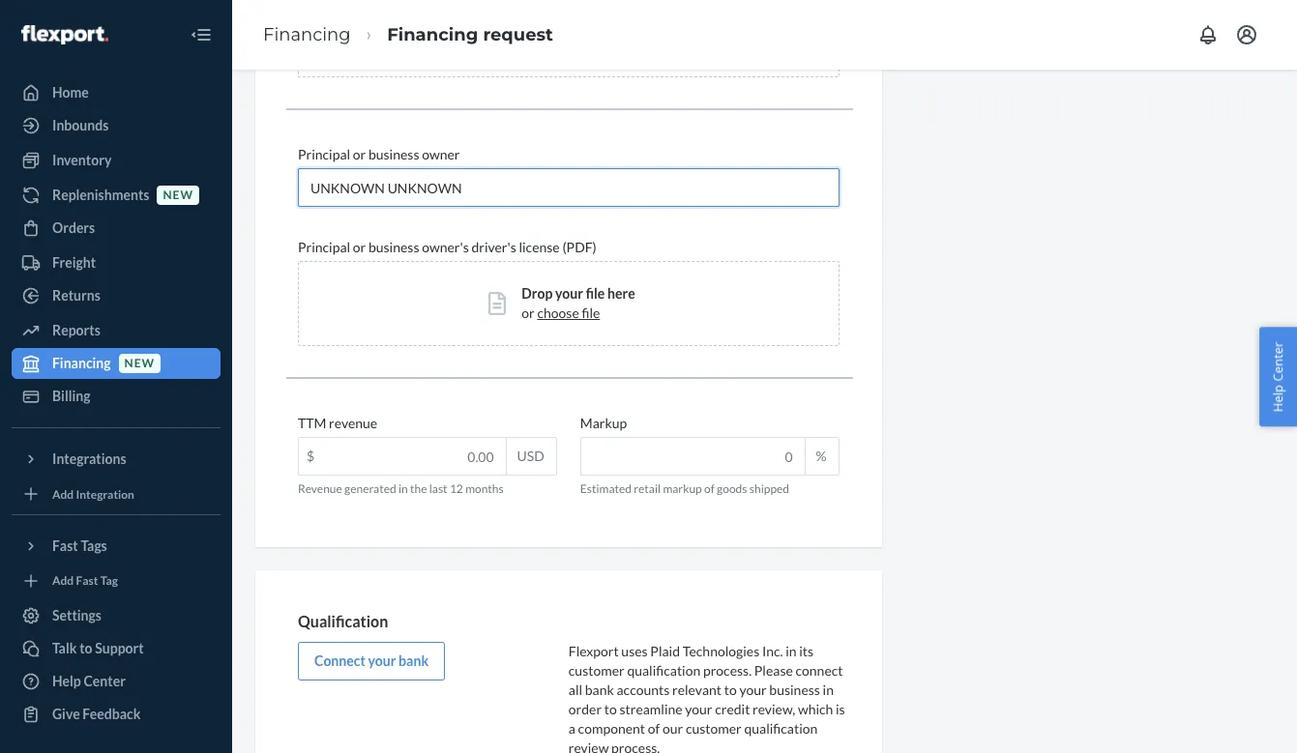Task type: describe. For each thing, give the bounding box(es) containing it.
billing link
[[12, 381, 221, 412]]

business inside flexport uses plaid technologies inc. in its customer qualification process. please connect all bank accounts relevant to your business in order to streamline your credit review, which is a component of our customer qualification review process.
[[770, 682, 820, 698]]

choose
[[537, 305, 579, 321]]

1 horizontal spatial customer
[[686, 721, 742, 737]]

which
[[798, 701, 833, 718]]

technologies
[[683, 643, 760, 660]]

revenue generated in the last 12 months
[[298, 482, 504, 496]]

add fast tag link
[[12, 569, 221, 593]]

open notifications image
[[1197, 23, 1220, 46]]

fast inside dropdown button
[[52, 537, 78, 554]]

component
[[578, 721, 645, 737]]

home link
[[12, 77, 221, 108]]

breadcrumbs navigation
[[248, 6, 569, 63]]

reports link
[[12, 315, 221, 346]]

ttm
[[298, 415, 326, 432]]

owner's
[[422, 239, 469, 256]]

all
[[569, 682, 583, 698]]

0 vertical spatial file
[[586, 286, 605, 302]]

help inside button
[[1270, 385, 1287, 412]]

inbounds
[[52, 117, 109, 134]]

its
[[799, 643, 814, 660]]

financing for financing request
[[387, 24, 478, 45]]

settings link
[[12, 601, 221, 632]]

0 horizontal spatial process.
[[612, 740, 660, 754]]

uses
[[622, 643, 648, 660]]

request
[[483, 24, 553, 45]]

0.00 text field
[[299, 438, 506, 475]]

financing request link
[[387, 24, 553, 45]]

principal or business owner
[[298, 146, 460, 163]]

tags
[[81, 537, 107, 554]]

markup
[[663, 482, 702, 496]]

inventory link
[[12, 145, 221, 176]]

principal for principal or business owner
[[298, 146, 350, 163]]

generated
[[345, 482, 396, 496]]

goods
[[717, 482, 747, 496]]

inbounds link
[[12, 110, 221, 141]]

your down "relevant"
[[685, 701, 713, 718]]

talk to support button
[[12, 634, 221, 665]]

shipped
[[750, 482, 790, 496]]

open account menu image
[[1236, 23, 1259, 46]]

please
[[755, 663, 793, 679]]

freight link
[[12, 248, 221, 279]]

the
[[410, 482, 427, 496]]

1 horizontal spatial to
[[604, 701, 617, 718]]

drop
[[522, 286, 553, 302]]

close navigation image
[[190, 23, 213, 46]]

support
[[95, 641, 144, 657]]

accounts
[[617, 682, 670, 698]]

give
[[52, 706, 80, 723]]

financing request
[[387, 24, 553, 45]]

flexport
[[569, 643, 619, 660]]

add fast tag
[[52, 574, 118, 588]]

1 vertical spatial help
[[52, 673, 81, 690]]

last
[[429, 482, 448, 496]]

of inside flexport uses plaid technologies inc. in its customer qualification process. please connect all bank accounts relevant to your business in order to streamline your credit review, which is a component of our customer qualification review process.
[[648, 721, 660, 737]]

your inside drop your file here or choose file
[[555, 286, 583, 302]]

give feedback
[[52, 706, 141, 723]]

home
[[52, 84, 89, 101]]

owner
[[422, 146, 460, 163]]

license
[[519, 239, 560, 256]]

flexport logo image
[[21, 25, 108, 44]]

freight
[[52, 254, 96, 271]]

help center link
[[12, 667, 221, 698]]

1 vertical spatial center
[[84, 673, 126, 690]]

principal or business owner's driver's license (pdf)
[[298, 239, 597, 256]]

fast tags button
[[12, 531, 221, 562]]

feedback
[[83, 706, 141, 723]]

credit
[[715, 701, 750, 718]]

usd
[[517, 448, 545, 465]]

%
[[816, 448, 827, 465]]

0 vertical spatial in
[[399, 482, 408, 496]]

add for add integration
[[52, 487, 74, 502]]

talk to support
[[52, 641, 144, 657]]

replenishments
[[52, 187, 149, 203]]

drop your file here or choose file
[[522, 286, 635, 321]]

bank inside button
[[399, 653, 429, 669]]

retail
[[634, 482, 661, 496]]

here
[[608, 286, 635, 302]]

0 vertical spatial of
[[704, 482, 715, 496]]

inventory
[[52, 152, 112, 168]]

connect
[[314, 653, 366, 669]]

streamline
[[620, 701, 683, 718]]



Task type: vqa. For each thing, say whether or not it's contained in the screenshot.
Exclude SKUs with inbounds on the bottom of the page
no



Task type: locate. For each thing, give the bounding box(es) containing it.
12
[[450, 482, 463, 496]]

file left here
[[586, 286, 605, 302]]

1 vertical spatial principal
[[298, 239, 350, 256]]

reports
[[52, 322, 100, 339]]

0 horizontal spatial qualification
[[627, 663, 701, 679]]

add up the settings
[[52, 574, 74, 588]]

business up review,
[[770, 682, 820, 698]]

to right talk
[[79, 641, 92, 657]]

in
[[399, 482, 408, 496], [786, 643, 797, 660], [823, 682, 834, 698]]

driver's
[[472, 239, 516, 256]]

estimated retail markup of goods shipped
[[580, 482, 790, 496]]

2 vertical spatial business
[[770, 682, 820, 698]]

1 horizontal spatial center
[[1270, 342, 1287, 381]]

1 vertical spatial fast
[[76, 574, 98, 588]]

estimated
[[580, 482, 632, 496]]

add left 'integration'
[[52, 487, 74, 502]]

1 horizontal spatial help center
[[1270, 342, 1287, 412]]

months
[[466, 482, 504, 496]]

new for replenishments
[[163, 188, 193, 203]]

process.
[[703, 663, 752, 679], [612, 740, 660, 754]]

0 horizontal spatial center
[[84, 673, 126, 690]]

add inside add integration "link"
[[52, 487, 74, 502]]

billing
[[52, 388, 90, 404]]

help center
[[1270, 342, 1287, 412], [52, 673, 126, 690]]

business left owner
[[369, 146, 419, 163]]

1 horizontal spatial qualification
[[745, 721, 818, 737]]

1 vertical spatial process.
[[612, 740, 660, 754]]

integrations button
[[12, 444, 221, 475]]

2 principal from the top
[[298, 239, 350, 256]]

1 horizontal spatial help
[[1270, 385, 1287, 412]]

1 vertical spatial business
[[369, 239, 419, 256]]

process. down technologies
[[703, 663, 752, 679]]

qualification
[[627, 663, 701, 679], [745, 721, 818, 737]]

orders
[[52, 220, 95, 236]]

business for owner
[[369, 146, 419, 163]]

file
[[586, 286, 605, 302], [582, 305, 600, 321]]

new
[[163, 188, 193, 203], [124, 356, 155, 371]]

integrations
[[52, 451, 126, 467]]

2 vertical spatial in
[[823, 682, 834, 698]]

2 vertical spatial or
[[522, 305, 535, 321]]

0 horizontal spatial help
[[52, 673, 81, 690]]

settings
[[52, 608, 102, 624]]

0 vertical spatial center
[[1270, 342, 1287, 381]]

0 vertical spatial help
[[1270, 385, 1287, 412]]

file alt image
[[489, 292, 506, 316]]

is
[[836, 701, 845, 718]]

connect your bank button
[[298, 642, 445, 681]]

financing
[[263, 24, 351, 45], [387, 24, 478, 45], [52, 355, 111, 372]]

review
[[569, 740, 609, 754]]

Owner's full name field
[[298, 168, 839, 207]]

0 vertical spatial process.
[[703, 663, 752, 679]]

0 text field
[[581, 438, 805, 475]]

0 horizontal spatial customer
[[569, 663, 625, 679]]

0 vertical spatial add
[[52, 487, 74, 502]]

1 vertical spatial help center
[[52, 673, 126, 690]]

1 vertical spatial customer
[[686, 721, 742, 737]]

or for principal or business owner
[[353, 146, 366, 163]]

customer
[[569, 663, 625, 679], [686, 721, 742, 737]]

help
[[1270, 385, 1287, 412], [52, 673, 81, 690]]

connect your bank
[[314, 653, 429, 669]]

inc.
[[762, 643, 783, 660]]

principal for principal or business owner's driver's license (pdf)
[[298, 239, 350, 256]]

0 vertical spatial principal
[[298, 146, 350, 163]]

revenue
[[298, 482, 342, 496]]

in down connect
[[823, 682, 834, 698]]

qualification down review,
[[745, 721, 818, 737]]

qualification down plaid
[[627, 663, 701, 679]]

connect
[[796, 663, 843, 679]]

1 horizontal spatial financing
[[263, 24, 351, 45]]

business for owner's
[[369, 239, 419, 256]]

2 horizontal spatial financing
[[387, 24, 478, 45]]

new for financing
[[124, 356, 155, 371]]

0 horizontal spatial bank
[[399, 653, 429, 669]]

financing link
[[263, 24, 351, 45]]

1 horizontal spatial new
[[163, 188, 193, 203]]

bank
[[399, 653, 429, 669], [585, 682, 614, 698]]

your inside button
[[368, 653, 396, 669]]

0 vertical spatial qualification
[[627, 663, 701, 679]]

revenue
[[329, 415, 377, 432]]

principal
[[298, 146, 350, 163], [298, 239, 350, 256]]

1 horizontal spatial bank
[[585, 682, 614, 698]]

1 vertical spatial in
[[786, 643, 797, 660]]

1 vertical spatial add
[[52, 574, 74, 588]]

add for add fast tag
[[52, 574, 74, 588]]

center inside button
[[1270, 342, 1287, 381]]

add inside add fast tag link
[[52, 574, 74, 588]]

new up the orders link
[[163, 188, 193, 203]]

0 vertical spatial business
[[369, 146, 419, 163]]

markup
[[580, 415, 627, 432]]

returns
[[52, 287, 100, 304]]

to up "credit"
[[724, 682, 737, 698]]

0 vertical spatial help center
[[1270, 342, 1287, 412]]

fast tags
[[52, 537, 107, 554]]

or down drop
[[522, 305, 535, 321]]

add integration
[[52, 487, 134, 502]]

returns link
[[12, 281, 221, 312]]

1 vertical spatial qualification
[[745, 721, 818, 737]]

1 vertical spatial to
[[724, 682, 737, 698]]

fast left tags
[[52, 537, 78, 554]]

or left owner's
[[353, 239, 366, 256]]

1 vertical spatial file
[[582, 305, 600, 321]]

your
[[555, 286, 583, 302], [368, 653, 396, 669], [740, 682, 767, 698], [685, 701, 713, 718]]

1 add from the top
[[52, 487, 74, 502]]

new down reports "link" on the left
[[124, 356, 155, 371]]

orders link
[[12, 213, 221, 244]]

bank right connect
[[399, 653, 429, 669]]

customer down the flexport
[[569, 663, 625, 679]]

tag
[[100, 574, 118, 588]]

1 horizontal spatial in
[[786, 643, 797, 660]]

help center button
[[1260, 327, 1298, 427]]

0 horizontal spatial financing
[[52, 355, 111, 372]]

ttm revenue
[[298, 415, 377, 432]]

customer down "credit"
[[686, 721, 742, 737]]

order
[[569, 701, 602, 718]]

0 vertical spatial to
[[79, 641, 92, 657]]

give feedback button
[[12, 700, 221, 731]]

bank right 'all'
[[585, 682, 614, 698]]

bank inside flexport uses plaid technologies inc. in its customer qualification process. please connect all bank accounts relevant to your business in order to streamline your credit review, which is a component of our customer qualification review process.
[[585, 682, 614, 698]]

help center inside button
[[1270, 342, 1287, 412]]

plaid
[[651, 643, 680, 660]]

or for principal or business owner's driver's license (pdf)
[[353, 239, 366, 256]]

0 horizontal spatial to
[[79, 641, 92, 657]]

0 horizontal spatial help center
[[52, 673, 126, 690]]

or
[[353, 146, 366, 163], [353, 239, 366, 256], [522, 305, 535, 321]]

0 vertical spatial fast
[[52, 537, 78, 554]]

fast left tag
[[76, 574, 98, 588]]

of
[[704, 482, 715, 496], [648, 721, 660, 737]]

review,
[[753, 701, 796, 718]]

flexport uses plaid technologies inc. in its customer qualification process. please connect all bank accounts relevant to your business in order to streamline your credit review, which is a component of our customer qualification review process.
[[569, 643, 845, 754]]

1 vertical spatial or
[[353, 239, 366, 256]]

process. down "component"
[[612, 740, 660, 754]]

file right choose
[[582, 305, 600, 321]]

fast
[[52, 537, 78, 554], [76, 574, 98, 588]]

in left its
[[786, 643, 797, 660]]

talk
[[52, 641, 77, 657]]

2 horizontal spatial to
[[724, 682, 737, 698]]

of left the goods
[[704, 482, 715, 496]]

relevant
[[673, 682, 722, 698]]

1 horizontal spatial of
[[704, 482, 715, 496]]

2 horizontal spatial in
[[823, 682, 834, 698]]

our
[[663, 721, 683, 737]]

to up "component"
[[604, 701, 617, 718]]

2 add from the top
[[52, 574, 74, 588]]

0 horizontal spatial new
[[124, 356, 155, 371]]

financing for financing link
[[263, 24, 351, 45]]

1 horizontal spatial process.
[[703, 663, 752, 679]]

or left owner
[[353, 146, 366, 163]]

your right connect
[[368, 653, 396, 669]]

0 vertical spatial customer
[[569, 663, 625, 679]]

2 vertical spatial to
[[604, 701, 617, 718]]

1 principal from the top
[[298, 146, 350, 163]]

or inside drop your file here or choose file
[[522, 305, 535, 321]]

integration
[[76, 487, 134, 502]]

$
[[307, 448, 315, 465]]

0 vertical spatial bank
[[399, 653, 429, 669]]

your down please
[[740, 682, 767, 698]]

business left owner's
[[369, 239, 419, 256]]

center
[[1270, 342, 1287, 381], [84, 673, 126, 690]]

1 vertical spatial bank
[[585, 682, 614, 698]]

0 vertical spatial or
[[353, 146, 366, 163]]

0 horizontal spatial of
[[648, 721, 660, 737]]

0 horizontal spatial in
[[399, 482, 408, 496]]

1 vertical spatial new
[[124, 356, 155, 371]]

qualification
[[298, 613, 388, 631]]

a
[[569, 721, 576, 737]]

of left our
[[648, 721, 660, 737]]

add integration link
[[12, 483, 221, 507]]

to inside talk to support button
[[79, 641, 92, 657]]

(pdf)
[[563, 239, 597, 256]]

your up choose
[[555, 286, 583, 302]]

1 vertical spatial of
[[648, 721, 660, 737]]

in left the
[[399, 482, 408, 496]]

0 vertical spatial new
[[163, 188, 193, 203]]



